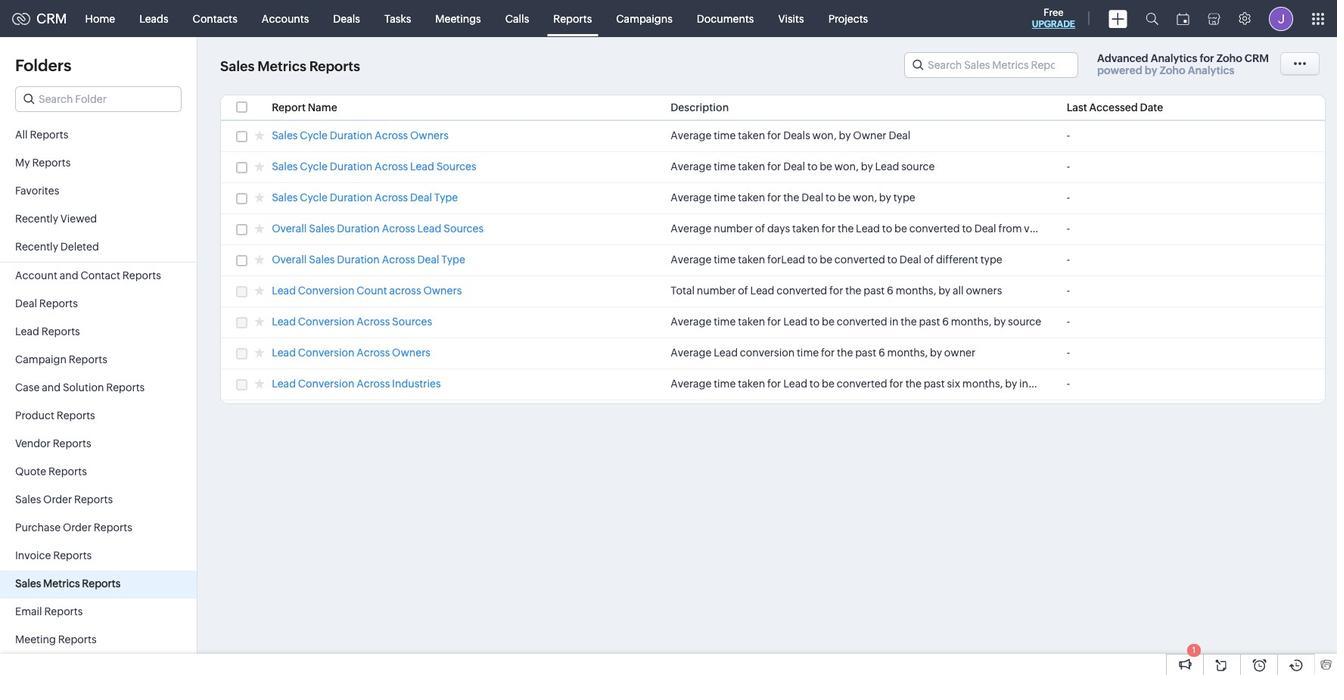 Task type: locate. For each thing, give the bounding box(es) containing it.
average number of days taken for the lead to be converted to deal from various lead sources
[[671, 223, 1127, 235]]

- for average time taken for deal to be won, by lead source
[[1067, 160, 1070, 173]]

taken down average time taken for deals won, by owner deal
[[738, 160, 765, 173]]

2 - from the top
[[1067, 160, 1070, 173]]

0 vertical spatial number
[[714, 223, 753, 235]]

lead inside 'link'
[[272, 316, 296, 328]]

sales metrics reports inside sales metrics reports link
[[15, 577, 121, 590]]

taken for average time taken for the deal to be won, by type
[[738, 191, 765, 204]]

and
[[60, 269, 78, 282], [42, 381, 61, 394]]

owners right the "across"
[[423, 285, 462, 297]]

reports down the email reports link
[[58, 633, 97, 646]]

3 average from the top
[[671, 191, 712, 204]]

type
[[434, 191, 458, 204], [442, 254, 465, 266]]

conversion up lead conversion across owners
[[298, 316, 354, 328]]

2 conversion from the top
[[298, 316, 354, 328]]

2 vertical spatial won,
[[853, 191, 877, 204]]

meeting reports link
[[0, 627, 197, 655]]

4 - from the top
[[1067, 223, 1070, 235]]

reports inside my reports link
[[32, 157, 71, 169]]

0 horizontal spatial deals
[[333, 12, 360, 25]]

reports up 'solution'
[[69, 353, 107, 366]]

recently down favorites
[[15, 213, 58, 225]]

logo image
[[12, 12, 30, 25]]

deal down account
[[15, 297, 37, 310]]

0 vertical spatial metrics
[[258, 59, 306, 74]]

invoice reports link
[[0, 543, 197, 571]]

1 - from the top
[[1067, 129, 1070, 142]]

number
[[714, 223, 753, 235], [697, 285, 736, 297]]

2 vertical spatial cycle
[[300, 191, 328, 204]]

source up average number of days taken for the lead to be converted to deal from various lead sources
[[902, 160, 935, 173]]

number left "days"
[[714, 223, 753, 235]]

5 average from the top
[[671, 254, 712, 266]]

by
[[1145, 64, 1158, 76], [839, 129, 851, 142], [861, 160, 873, 173], [879, 191, 891, 204], [939, 285, 951, 297], [994, 316, 1006, 328], [930, 347, 942, 359], [1005, 378, 1017, 390]]

be down average time taken for deal to be won, by lead source
[[838, 191, 851, 204]]

lead reports
[[15, 325, 80, 338]]

profile image
[[1269, 6, 1293, 31]]

duration up lead conversion count across owners
[[337, 254, 380, 266]]

1 horizontal spatial deals
[[783, 129, 810, 142]]

lead up the "across"
[[417, 223, 442, 235]]

months, up in
[[896, 285, 936, 297]]

home link
[[73, 0, 127, 37]]

create menu image
[[1109, 9, 1128, 28]]

0 horizontal spatial crm
[[36, 11, 67, 26]]

1 horizontal spatial 6
[[887, 285, 894, 297]]

recently deleted link
[[0, 234, 197, 262]]

lead conversion across industries
[[272, 378, 441, 390]]

deals left tasks link
[[333, 12, 360, 25]]

average for average time taken for deals won, by owner deal
[[671, 129, 712, 142]]

9 - from the top
[[1067, 378, 1070, 390]]

1 vertical spatial 6
[[942, 316, 949, 328]]

reports down purchase order reports
[[53, 549, 92, 562]]

won,
[[813, 129, 837, 142], [835, 160, 859, 173], [853, 191, 877, 204]]

lead up lead conversion across owners
[[272, 316, 296, 328]]

by left the industry
[[1005, 378, 1017, 390]]

overall for overall sales duration across lead sources
[[272, 223, 307, 235]]

sales cycle duration across lead sources link
[[272, 160, 476, 175]]

1 average from the top
[[671, 129, 712, 142]]

crm
[[36, 11, 67, 26], [1245, 52, 1269, 64]]

1 overall from the top
[[272, 223, 307, 235]]

lead up campaign
[[15, 325, 39, 338]]

accounts link
[[250, 0, 321, 37]]

of for lead
[[755, 223, 765, 235]]

conversion up lead conversion across sources
[[298, 285, 354, 297]]

2 overall from the top
[[272, 254, 307, 266]]

by left owner on the right bottom of the page
[[930, 347, 942, 359]]

average for average time taken for deal to be won, by lead source
[[671, 160, 712, 173]]

the right in
[[901, 316, 917, 328]]

reports inside reports link
[[553, 12, 592, 25]]

1 vertical spatial source
[[1008, 316, 1042, 328]]

six
[[947, 378, 960, 390]]

conversion for lead conversion across sources
[[298, 316, 354, 328]]

5 - from the top
[[1067, 254, 1070, 266]]

sales cycle duration across owners link
[[272, 129, 449, 144]]

4 average from the top
[[671, 223, 712, 235]]

2 horizontal spatial 6
[[942, 316, 949, 328]]

sales inside "sales order reports" link
[[15, 493, 41, 506]]

lead
[[410, 160, 434, 173], [875, 160, 899, 173], [417, 223, 442, 235], [856, 223, 880, 235], [1062, 223, 1086, 235], [272, 285, 296, 297], [750, 285, 775, 297], [272, 316, 296, 328], [783, 316, 808, 328], [15, 325, 39, 338], [272, 347, 296, 359], [714, 347, 738, 359], [272, 378, 296, 390], [783, 378, 808, 390]]

deal up average time taken for the deal to be won, by type
[[783, 160, 805, 173]]

recently up account
[[15, 241, 58, 253]]

account
[[15, 269, 57, 282]]

analytics
[[1151, 52, 1198, 64], [1188, 64, 1235, 76]]

meeting reports
[[15, 633, 97, 646]]

contact
[[81, 269, 120, 282]]

0 vertical spatial deals
[[333, 12, 360, 25]]

reports
[[553, 12, 592, 25], [309, 59, 360, 74], [30, 129, 68, 141], [32, 157, 71, 169], [122, 269, 161, 282], [39, 297, 78, 310], [41, 325, 80, 338], [69, 353, 107, 366], [106, 381, 145, 394], [57, 409, 95, 422], [53, 437, 91, 450], [48, 465, 87, 478], [74, 493, 113, 506], [94, 521, 132, 534], [53, 549, 92, 562], [82, 577, 121, 590], [44, 605, 83, 618], [58, 633, 97, 646]]

cycle down sales cycle duration across owners link
[[300, 160, 328, 173]]

0 horizontal spatial zoho
[[1160, 64, 1186, 76]]

metrics up the report
[[258, 59, 306, 74]]

reports up meeting reports
[[44, 605, 83, 618]]

duration down sales cycle duration across lead sources "link"
[[330, 191, 373, 204]]

past up "average time taken for lead to be converted in the past 6 months, by source"
[[864, 285, 885, 297]]

reports link
[[541, 0, 604, 37]]

reports up name
[[309, 59, 360, 74]]

won, up average time taken for deal to be won, by lead source
[[813, 129, 837, 142]]

search element
[[1137, 0, 1168, 37]]

of right "total"
[[738, 285, 748, 297]]

number for total
[[697, 285, 736, 297]]

reports down "sales order reports" link
[[94, 521, 132, 534]]

overall sales duration across deal type
[[272, 254, 465, 266]]

won, up average number of days taken for the lead to be converted to deal from various lead sources
[[853, 191, 877, 204]]

sales cycle duration across deal type
[[272, 191, 458, 204]]

sources
[[1088, 223, 1127, 235]]

taken for average time taken for lead to be converted for the past six months, by industry -
[[738, 378, 765, 390]]

days
[[767, 223, 790, 235]]

cycle down name
[[300, 129, 328, 142]]

sales
[[220, 59, 255, 74], [272, 129, 298, 142], [272, 160, 298, 173], [272, 191, 298, 204], [309, 223, 335, 235], [309, 254, 335, 266], [15, 493, 41, 506], [15, 577, 41, 590]]

number right "total"
[[697, 285, 736, 297]]

across down lead conversion count across owners link
[[357, 316, 390, 328]]

to
[[808, 160, 818, 173], [826, 191, 836, 204], [882, 223, 892, 235], [962, 223, 972, 235], [808, 254, 818, 266], [887, 254, 898, 266], [810, 316, 820, 328], [810, 378, 820, 390]]

across down lead conversion across owners link
[[357, 378, 390, 390]]

taken for average time taken for deal to be won, by lead source
[[738, 160, 765, 173]]

count
[[357, 285, 387, 297]]

0 vertical spatial crm
[[36, 11, 67, 26]]

deals up average time taken for deal to be won, by lead source
[[783, 129, 810, 142]]

across
[[375, 129, 408, 142], [375, 160, 408, 173], [375, 191, 408, 204], [382, 223, 415, 235], [382, 254, 415, 266], [357, 316, 390, 328], [357, 347, 390, 359], [357, 378, 390, 390]]

search image
[[1146, 12, 1159, 25]]

1 vertical spatial cycle
[[300, 160, 328, 173]]

be
[[820, 160, 833, 173], [838, 191, 851, 204], [895, 223, 907, 235], [820, 254, 833, 266], [822, 316, 835, 328], [822, 378, 835, 390]]

sources
[[436, 160, 476, 173], [444, 223, 484, 235], [392, 316, 432, 328]]

leads
[[139, 12, 168, 25]]

and down 'deleted'
[[60, 269, 78, 282]]

0 vertical spatial type
[[894, 191, 916, 204]]

conversion for lead conversion across industries
[[298, 378, 354, 390]]

reports inside "account and contact reports" link
[[122, 269, 161, 282]]

projects
[[828, 12, 868, 25]]

conversion
[[298, 285, 354, 297], [298, 316, 354, 328], [298, 347, 354, 359], [298, 378, 354, 390]]

average
[[671, 129, 712, 142], [671, 160, 712, 173], [671, 191, 712, 204], [671, 223, 712, 235], [671, 254, 712, 266], [671, 316, 712, 328], [671, 347, 712, 359], [671, 378, 712, 390]]

converted up different on the right top of the page
[[909, 223, 960, 235]]

- for average lead conversion time for the past 6 months, by owner
[[1067, 347, 1070, 359]]

source
[[902, 160, 935, 173], [1008, 316, 1042, 328]]

time for average time taken for the deal to be won, by type
[[714, 191, 736, 204]]

crm inside advanced analytics for zoho crm powered by zoho analytics
[[1245, 52, 1269, 64]]

lead conversion across sources link
[[272, 316, 432, 330]]

lead up average time taken forlead to be converted to deal of different type
[[856, 223, 880, 235]]

8 - from the top
[[1067, 347, 1070, 359]]

by down owner
[[861, 160, 873, 173]]

1 horizontal spatial of
[[755, 223, 765, 235]]

report name
[[272, 101, 337, 114]]

-
[[1067, 129, 1070, 142], [1067, 160, 1070, 173], [1067, 191, 1070, 204], [1067, 223, 1070, 235], [1067, 254, 1070, 266], [1067, 285, 1070, 297], [1067, 316, 1070, 328], [1067, 347, 1070, 359], [1067, 378, 1070, 390]]

1 vertical spatial sales metrics reports
[[15, 577, 121, 590]]

3 cycle from the top
[[300, 191, 328, 204]]

3 conversion from the top
[[298, 347, 354, 359]]

deal down average number of days taken for the lead to be converted to deal from various lead sources
[[900, 254, 922, 266]]

duration for overall sales duration across deal type
[[337, 254, 380, 266]]

owners for lead conversion count across owners
[[423, 285, 462, 297]]

average for average time taken for lead to be converted in the past 6 months, by source
[[671, 316, 712, 328]]

vendor reports
[[15, 437, 91, 450]]

- for total number of lead converted for the past 6 months, by all owners
[[1067, 285, 1070, 297]]

sales inside the overall sales duration across deal type link
[[309, 254, 335, 266]]

lead down lead conversion across sources 'link'
[[272, 347, 296, 359]]

type up the owners
[[981, 254, 1003, 266]]

average for average lead conversion time for the past 6 months, by owner
[[671, 347, 712, 359]]

crm right the logo
[[36, 11, 67, 26]]

time for average time taken for lead to be converted in the past 6 months, by source
[[714, 316, 736, 328]]

conversion down lead conversion across sources 'link'
[[298, 347, 354, 359]]

2 recently from the top
[[15, 241, 58, 253]]

6 - from the top
[[1067, 285, 1070, 297]]

reports inside product reports link
[[57, 409, 95, 422]]

reports inside quote reports link
[[48, 465, 87, 478]]

0 vertical spatial 6
[[887, 285, 894, 297]]

home
[[85, 12, 115, 25]]

to up average time taken for the deal to be won, by type
[[808, 160, 818, 173]]

taken for average time taken for lead to be converted in the past 6 months, by source
[[738, 316, 765, 328]]

1 vertical spatial number
[[697, 285, 736, 297]]

1 vertical spatial recently
[[15, 241, 58, 253]]

reports down campaign reports 'link'
[[106, 381, 145, 394]]

1 horizontal spatial source
[[1008, 316, 1042, 328]]

reports right 'contact' on the left top of the page
[[122, 269, 161, 282]]

across up lead conversion across industries
[[357, 347, 390, 359]]

time for average time taken for deal to be won, by lead source
[[714, 160, 736, 173]]

upgrade
[[1032, 19, 1075, 30]]

0 vertical spatial cycle
[[300, 129, 328, 142]]

sales inside overall sales duration across lead sources link
[[309, 223, 335, 235]]

7 - from the top
[[1067, 316, 1070, 328]]

reports right my
[[32, 157, 71, 169]]

duration for overall sales duration across lead sources
[[337, 223, 380, 235]]

0 horizontal spatial of
[[738, 285, 748, 297]]

solution
[[63, 381, 104, 394]]

1 vertical spatial metrics
[[43, 577, 80, 590]]

4 conversion from the top
[[298, 378, 354, 390]]

reports down quote reports link
[[74, 493, 113, 506]]

1 vertical spatial type
[[981, 254, 1003, 266]]

2 vertical spatial of
[[738, 285, 748, 297]]

1 vertical spatial crm
[[1245, 52, 1269, 64]]

of left different on the right top of the page
[[924, 254, 934, 266]]

6 up average time taken for lead to be converted for the past six months, by industry - on the bottom
[[879, 347, 885, 359]]

2 cycle from the top
[[300, 160, 328, 173]]

1 vertical spatial deals
[[783, 129, 810, 142]]

cycle inside "link"
[[300, 160, 328, 173]]

average for average time taken forlead to be converted to deal of different type
[[671, 254, 712, 266]]

0 horizontal spatial metrics
[[43, 577, 80, 590]]

create menu element
[[1100, 0, 1137, 37]]

1 vertical spatial and
[[42, 381, 61, 394]]

by left all
[[939, 285, 951, 297]]

taken up average time taken for deal to be won, by lead source
[[738, 129, 765, 142]]

reports inside the all reports link
[[30, 129, 68, 141]]

overall sales duration across lead sources link
[[272, 223, 484, 237]]

reports down case and solution reports
[[57, 409, 95, 422]]

time for average time taken forlead to be converted to deal of different type
[[714, 254, 736, 266]]

order down sales order reports
[[63, 521, 92, 534]]

6 average from the top
[[671, 316, 712, 328]]

1 vertical spatial owners
[[423, 285, 462, 297]]

sales metrics reports up the report
[[220, 59, 360, 74]]

1 vertical spatial order
[[63, 521, 92, 534]]

advanced
[[1097, 52, 1149, 64]]

deal left 'from'
[[975, 223, 996, 235]]

- for average time taken for lead to be converted in the past 6 months, by source
[[1067, 316, 1070, 328]]

taken down average time taken for deal to be won, by lead source
[[738, 191, 765, 204]]

0 horizontal spatial sales metrics reports
[[15, 577, 121, 590]]

lead up 'sales cycle duration across deal type' at top left
[[410, 160, 434, 173]]

type
[[894, 191, 916, 204], [981, 254, 1003, 266]]

the
[[783, 191, 800, 204], [838, 223, 854, 235], [846, 285, 862, 297], [901, 316, 917, 328], [837, 347, 853, 359], [906, 378, 922, 390]]

7 average from the top
[[671, 347, 712, 359]]

description
[[671, 101, 729, 114]]

1 recently from the top
[[15, 213, 58, 225]]

0 vertical spatial owners
[[410, 129, 449, 142]]

reports down product reports at the bottom of the page
[[53, 437, 91, 450]]

2 vertical spatial sources
[[392, 316, 432, 328]]

overall for overall sales duration across deal type
[[272, 254, 307, 266]]

3 - from the top
[[1067, 191, 1070, 204]]

across up 'sales cycle duration across deal type' at top left
[[375, 160, 408, 173]]

campaigns
[[616, 12, 673, 25]]

by right powered
[[1145, 64, 1158, 76]]

reports right calls link
[[553, 12, 592, 25]]

vendor
[[15, 437, 51, 450]]

1 conversion from the top
[[298, 285, 354, 297]]

of
[[755, 223, 765, 235], [924, 254, 934, 266], [738, 285, 748, 297]]

the down "average time taken for lead to be converted in the past 6 months, by source"
[[837, 347, 853, 359]]

meetings link
[[423, 0, 493, 37]]

1 vertical spatial overall
[[272, 254, 307, 266]]

2 average from the top
[[671, 160, 712, 173]]

projects link
[[816, 0, 880, 37]]

various
[[1024, 223, 1060, 235]]

cycle for sales cycle duration across owners
[[300, 129, 328, 142]]

visits link
[[766, 0, 816, 37]]

sales metrics reports down invoice reports
[[15, 577, 121, 590]]

time for average time taken for deals won, by owner deal
[[714, 129, 736, 142]]

0 vertical spatial sales metrics reports
[[220, 59, 360, 74]]

0 vertical spatial type
[[434, 191, 458, 204]]

sources inside "link"
[[436, 160, 476, 173]]

1 vertical spatial sources
[[444, 223, 484, 235]]

all reports
[[15, 129, 68, 141]]

case
[[15, 381, 40, 394]]

overall inside overall sales duration across lead sources link
[[272, 223, 307, 235]]

0 vertical spatial sources
[[436, 160, 476, 173]]

powered
[[1097, 64, 1143, 76]]

0 vertical spatial overall
[[272, 223, 307, 235]]

0 vertical spatial and
[[60, 269, 78, 282]]

source up the industry
[[1008, 316, 1042, 328]]

reports down invoice reports link
[[82, 577, 121, 590]]

1 vertical spatial of
[[924, 254, 934, 266]]

duration down sales cycle duration across deal type link
[[337, 223, 380, 235]]

accounts
[[262, 12, 309, 25]]

sources inside 'link'
[[392, 316, 432, 328]]

0 vertical spatial of
[[755, 223, 765, 235]]

0 vertical spatial order
[[43, 493, 72, 506]]

reports inside campaign reports 'link'
[[69, 353, 107, 366]]

conversion inside 'link'
[[298, 316, 354, 328]]

across
[[389, 285, 421, 297]]

1 horizontal spatial crm
[[1245, 52, 1269, 64]]

1 cycle from the top
[[300, 129, 328, 142]]

product reports
[[15, 409, 95, 422]]

reports inside "purchase order reports" link
[[94, 521, 132, 534]]

order for purchase
[[63, 521, 92, 534]]

visits
[[778, 12, 804, 25]]

converted left in
[[837, 316, 887, 328]]

duration inside "link"
[[330, 160, 373, 173]]

documents link
[[685, 0, 766, 37]]

to right forlead
[[808, 254, 818, 266]]

metrics down invoice reports
[[43, 577, 80, 590]]

lead reports link
[[0, 319, 197, 347]]

1 vertical spatial won,
[[835, 160, 859, 173]]

across inside "link"
[[375, 160, 408, 173]]

average time taken for lead to be converted for the past six months, by industry -
[[671, 378, 1070, 390]]

quote
[[15, 465, 46, 478]]

favorites
[[15, 185, 59, 197]]

deal down average time taken for deal to be won, by lead source
[[802, 191, 824, 204]]

1 vertical spatial type
[[442, 254, 465, 266]]

tasks link
[[372, 0, 423, 37]]

2 vertical spatial 6
[[879, 347, 885, 359]]

taken left forlead
[[738, 254, 765, 266]]

0 vertical spatial recently
[[15, 213, 58, 225]]

across up sales cycle duration across lead sources
[[375, 129, 408, 142]]

owners
[[410, 129, 449, 142], [423, 285, 462, 297], [392, 347, 431, 359]]

0 horizontal spatial source
[[902, 160, 935, 173]]

conversion
[[740, 347, 795, 359]]



Task type: describe. For each thing, give the bounding box(es) containing it.
8 average from the top
[[671, 378, 712, 390]]

campaigns link
[[604, 0, 685, 37]]

of for past
[[738, 285, 748, 297]]

conversion for lead conversion count across owners
[[298, 285, 354, 297]]

recently for recently deleted
[[15, 241, 58, 253]]

the left six
[[906, 378, 922, 390]]

months, down in
[[887, 347, 928, 359]]

sources for sales cycle duration across lead sources
[[436, 160, 476, 173]]

- for average time taken for the deal to be won, by type
[[1067, 191, 1070, 204]]

lead conversion across sources
[[272, 316, 432, 328]]

lead inside "link"
[[410, 160, 434, 173]]

product reports link
[[0, 403, 197, 431]]

taken right "days"
[[792, 223, 820, 235]]

average lead conversion time for the past 6 months, by owner
[[671, 347, 976, 359]]

the down average time taken for deal to be won, by lead source
[[783, 191, 800, 204]]

across inside 'link'
[[357, 316, 390, 328]]

across up the overall sales duration across deal type
[[382, 223, 415, 235]]

for inside advanced analytics for zoho crm powered by zoho analytics
[[1200, 52, 1214, 64]]

by inside advanced analytics for zoho crm powered by zoho analytics
[[1145, 64, 1158, 76]]

0 vertical spatial source
[[902, 160, 935, 173]]

lead up lead conversion across sources
[[272, 285, 296, 297]]

lead right various
[[1062, 223, 1086, 235]]

converted up total number of lead converted for the past 6 months, by all owners
[[835, 254, 885, 266]]

documents
[[697, 12, 754, 25]]

by down the owners
[[994, 316, 1006, 328]]

reports inside deal reports link
[[39, 297, 78, 310]]

duration for sales cycle duration across owners
[[330, 129, 373, 142]]

duration for sales cycle duration across deal type
[[330, 191, 373, 204]]

sources for overall sales duration across lead sources
[[444, 223, 484, 235]]

email reports link
[[0, 599, 197, 627]]

months, right six
[[963, 378, 1003, 390]]

overall sales duration across lead sources
[[272, 223, 484, 235]]

case and solution reports link
[[0, 375, 197, 403]]

average for average number of days taken for the lead to be converted to deal from various lead sources
[[671, 223, 712, 235]]

1 horizontal spatial zoho
[[1217, 52, 1243, 64]]

reports inside "meeting reports" link
[[58, 633, 97, 646]]

sales cycle duration across deal type link
[[272, 191, 458, 206]]

leads link
[[127, 0, 181, 37]]

average time taken for lead to be converted in the past 6 months, by source
[[671, 316, 1042, 328]]

product
[[15, 409, 54, 422]]

sales inside sales cycle duration across lead sources "link"
[[272, 160, 298, 173]]

0 vertical spatial won,
[[813, 129, 837, 142]]

my
[[15, 157, 30, 169]]

average time taken for the deal to be won, by type
[[671, 191, 916, 204]]

free
[[1044, 7, 1064, 18]]

converted down average lead conversion time for the past 6 months, by owner
[[837, 378, 887, 390]]

all
[[15, 129, 28, 141]]

number for average
[[714, 223, 753, 235]]

reports inside sales metrics reports link
[[82, 577, 121, 590]]

- for average time taken for deals won, by owner deal
[[1067, 129, 1070, 142]]

deals link
[[321, 0, 372, 37]]

- for average number of days taken for the lead to be converted to deal from various lead sources
[[1067, 223, 1070, 235]]

accessed
[[1090, 101, 1138, 114]]

1
[[1193, 646, 1196, 655]]

by up average number of days taken for the lead to be converted to deal from various lead sources
[[879, 191, 891, 204]]

average time taken for deals won, by owner deal
[[671, 129, 911, 142]]

by left owner
[[839, 129, 851, 142]]

tasks
[[384, 12, 411, 25]]

cycle for sales cycle duration across deal type
[[300, 191, 328, 204]]

be up average time taken for the deal to be won, by type
[[820, 160, 833, 173]]

deal reports
[[15, 297, 78, 310]]

sales cycle duration across owners
[[272, 129, 449, 142]]

email reports
[[15, 605, 83, 618]]

lead down owner
[[875, 160, 899, 173]]

lead left conversion
[[714, 347, 738, 359]]

Search Folder text field
[[16, 87, 181, 111]]

sales inside sales metrics reports link
[[15, 577, 41, 590]]

calls
[[505, 12, 529, 25]]

my reports
[[15, 157, 71, 169]]

last
[[1067, 101, 1087, 114]]

sales order reports
[[15, 493, 113, 506]]

1 horizontal spatial type
[[981, 254, 1003, 266]]

meetings
[[435, 12, 481, 25]]

average for average time taken for the deal to be won, by type
[[671, 191, 712, 204]]

total
[[671, 285, 695, 297]]

industry
[[1020, 378, 1060, 390]]

months, up owner on the right bottom of the page
[[951, 316, 992, 328]]

0 horizontal spatial 6
[[879, 347, 885, 359]]

free upgrade
[[1032, 7, 1075, 30]]

campaign
[[15, 353, 67, 366]]

deal up overall sales duration across lead sources
[[410, 191, 432, 204]]

reports inside the email reports link
[[44, 605, 83, 618]]

purchase
[[15, 521, 61, 534]]

owner
[[944, 347, 976, 359]]

lead up average lead conversion time for the past 6 months, by owner
[[783, 316, 808, 328]]

campaign reports link
[[0, 347, 197, 375]]

the up "average time taken for lead to be converted in the past 6 months, by source"
[[846, 285, 862, 297]]

contacts
[[193, 12, 238, 25]]

duration for sales cycle duration across lead sources
[[330, 160, 373, 173]]

to down average time taken for deal to be won, by lead source
[[826, 191, 836, 204]]

contacts link
[[181, 0, 250, 37]]

cycle for sales cycle duration across lead sources
[[300, 160, 328, 173]]

recently deleted
[[15, 241, 99, 253]]

sales inside sales cycle duration across owners link
[[272, 129, 298, 142]]

average time taken forlead to be converted to deal of different type
[[671, 254, 1003, 266]]

last accessed date
[[1067, 101, 1163, 114]]

sales metrics reports link
[[0, 571, 197, 599]]

advanced analytics for zoho crm powered by zoho analytics
[[1097, 52, 1269, 76]]

profile element
[[1260, 0, 1302, 37]]

calendar image
[[1177, 12, 1190, 25]]

the up average time taken forlead to be converted to deal of different type
[[838, 223, 854, 235]]

industries
[[392, 378, 441, 390]]

deleted
[[60, 241, 99, 253]]

to down average lead conversion time for the past 6 months, by owner
[[810, 378, 820, 390]]

lead conversion across industries link
[[272, 378, 441, 392]]

to up different on the right top of the page
[[962, 223, 972, 235]]

lead conversion across owners link
[[272, 347, 431, 361]]

average time taken for deal to be won, by lead source
[[671, 160, 935, 173]]

be down average lead conversion time for the past 6 months, by owner
[[822, 378, 835, 390]]

reports inside invoice reports link
[[53, 549, 92, 562]]

lead down average lead conversion time for the past 6 months, by owner
[[783, 378, 808, 390]]

owner
[[853, 129, 887, 142]]

recently viewed
[[15, 213, 97, 225]]

2 horizontal spatial of
[[924, 254, 934, 266]]

type for sales cycle duration across deal type
[[434, 191, 458, 204]]

conversion for lead conversion across owners
[[298, 347, 354, 359]]

past right in
[[919, 316, 940, 328]]

taken for average time taken forlead to be converted to deal of different type
[[738, 254, 765, 266]]

reports inside case and solution reports link
[[106, 381, 145, 394]]

all
[[953, 285, 964, 297]]

crm link
[[12, 11, 67, 26]]

order for sales
[[43, 493, 72, 506]]

lead conversion count across owners
[[272, 285, 462, 297]]

deal up the "across"
[[417, 254, 439, 266]]

account and contact reports
[[15, 269, 161, 282]]

purchase order reports
[[15, 521, 132, 534]]

invoice
[[15, 549, 51, 562]]

and for case
[[42, 381, 61, 394]]

favorites link
[[0, 178, 197, 206]]

deal reports link
[[0, 291, 197, 319]]

quote reports
[[15, 465, 87, 478]]

all reports link
[[0, 122, 197, 150]]

and for account
[[60, 269, 78, 282]]

account and contact reports link
[[0, 263, 197, 291]]

across up the "across"
[[382, 254, 415, 266]]

- for average time taken forlead to be converted to deal of different type
[[1067, 254, 1070, 266]]

in
[[890, 316, 899, 328]]

reports inside lead reports link
[[41, 325, 80, 338]]

purchase order reports link
[[0, 515, 197, 543]]

be up average lead conversion time for the past 6 months, by owner
[[822, 316, 835, 328]]

sales inside sales cycle duration across deal type link
[[272, 191, 298, 204]]

lead down forlead
[[750, 285, 775, 297]]

lead down lead conversion across owners link
[[272, 378, 296, 390]]

0 horizontal spatial type
[[894, 191, 916, 204]]

past left six
[[924, 378, 945, 390]]

across up overall sales duration across lead sources
[[375, 191, 408, 204]]

1 horizontal spatial metrics
[[258, 59, 306, 74]]

1 horizontal spatial sales metrics reports
[[220, 59, 360, 74]]

date
[[1140, 101, 1163, 114]]

recently for recently viewed
[[15, 213, 58, 225]]

calls link
[[493, 0, 541, 37]]

Search Sales Metrics Reports text field
[[905, 53, 1078, 77]]

reports inside "sales order reports" link
[[74, 493, 113, 506]]

reports inside vendor reports link
[[53, 437, 91, 450]]

owners for sales cycle duration across owners
[[410, 129, 449, 142]]

to up average time taken forlead to be converted to deal of different type
[[882, 223, 892, 235]]

forlead
[[767, 254, 805, 266]]

be up average time taken forlead to be converted to deal of different type
[[895, 223, 907, 235]]

taken for average time taken for deals won, by owner deal
[[738, 129, 765, 142]]

be up total number of lead converted for the past 6 months, by all owners
[[820, 254, 833, 266]]

2 vertical spatial owners
[[392, 347, 431, 359]]

time for average time taken for lead to be converted for the past six months, by industry -
[[714, 378, 736, 390]]

converted down forlead
[[777, 285, 827, 297]]

to up average lead conversion time for the past 6 months, by owner
[[810, 316, 820, 328]]

overall sales duration across deal type link
[[272, 254, 465, 268]]

deal right owner
[[889, 129, 911, 142]]

past up average time taken for lead to be converted for the past six months, by industry - on the bottom
[[855, 347, 877, 359]]

email
[[15, 605, 42, 618]]

name
[[308, 101, 337, 114]]

to down average number of days taken for the lead to be converted to deal from various lead sources
[[887, 254, 898, 266]]

viewed
[[60, 213, 97, 225]]

type for overall sales duration across deal type
[[442, 254, 465, 266]]

folders
[[15, 56, 71, 75]]

sales order reports link
[[0, 487, 197, 515]]



Task type: vqa. For each thing, say whether or not it's contained in the screenshot.


